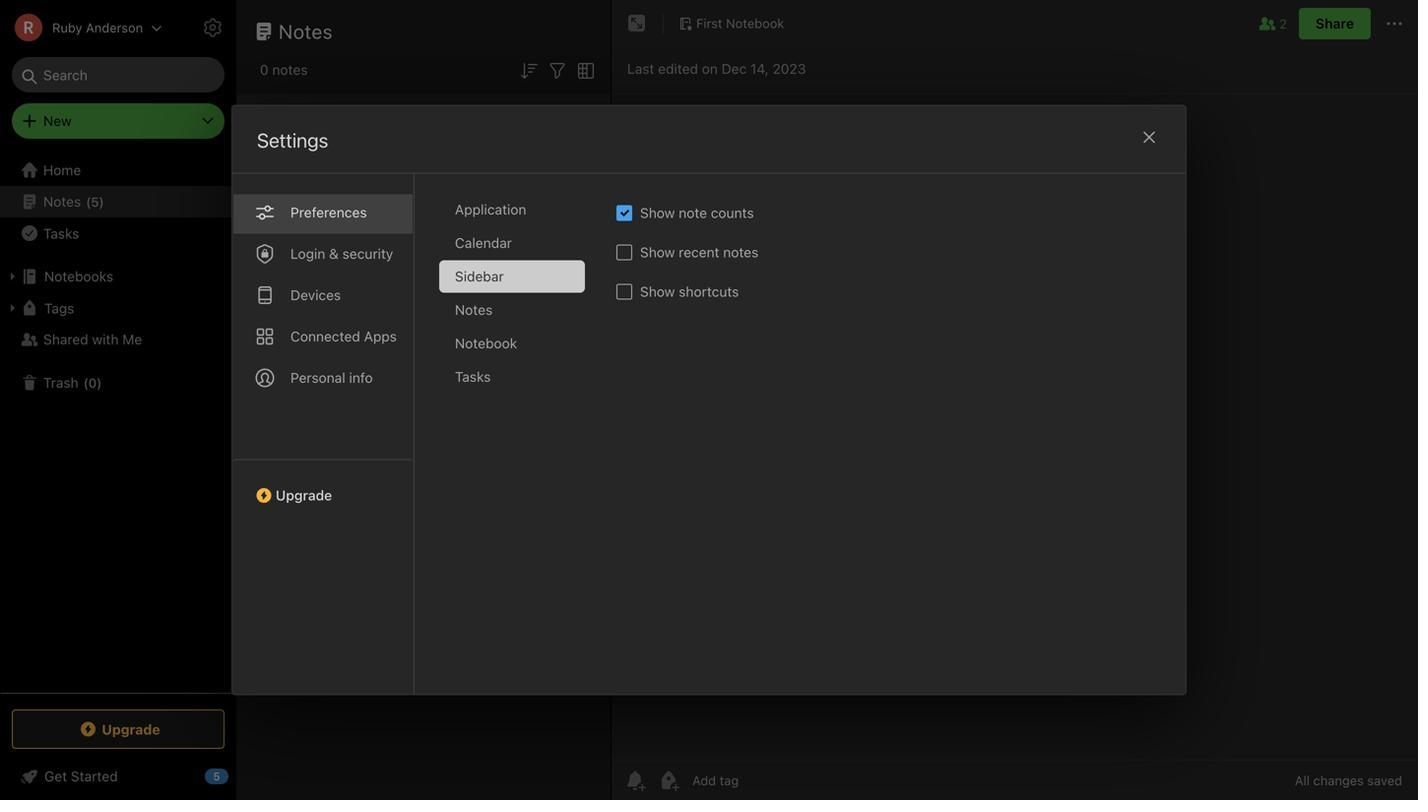 Task type: locate. For each thing, give the bounding box(es) containing it.
tab list containing preferences
[[232, 174, 415, 695]]

security
[[342, 246, 393, 262]]

tasks inside button
[[43, 225, 79, 242]]

upgrade button
[[232, 460, 414, 512], [12, 710, 225, 750]]

1 vertical spatial upgrade button
[[12, 710, 225, 750]]

show right "show recent notes" checkbox
[[640, 244, 675, 261]]

filter.
[[521, 589, 556, 608]]

2 vertical spatial notes
[[455, 302, 493, 318]]

trash ( 0 )
[[43, 375, 102, 391]]

notes down counts
[[723, 244, 759, 261]]

tab list containing application
[[439, 194, 601, 695]]

1 vertical spatial notebook
[[455, 335, 517, 352]]

2 horizontal spatial notes
[[723, 244, 759, 261]]

tree
[[0, 155, 236, 692]]

0 right trash
[[88, 376, 97, 390]]

1 vertical spatial 0
[[88, 376, 97, 390]]

application
[[455, 201, 526, 218]]

clear
[[566, 105, 595, 119]]

with
[[92, 331, 119, 348]]

found
[[439, 551, 486, 572]]

calendar tab
[[439, 227, 585, 260]]

devices
[[291, 287, 341, 303]]

first notebook button
[[672, 10, 791, 37]]

tree containing home
[[0, 155, 236, 692]]

settings up "0 notes"
[[248, 20, 299, 35]]

notes up "0 notes"
[[279, 20, 333, 43]]

0 horizontal spatial tasks
[[43, 225, 79, 242]]

0 vertical spatial upgrade
[[276, 488, 332, 504]]

tasks tab
[[439, 361, 585, 394]]

show right "show note counts" option
[[640, 205, 675, 221]]

sidebar
[[455, 268, 504, 285]]

show note counts
[[640, 205, 754, 221]]

edited
[[658, 61, 698, 77]]

( inside notes ( 5 )
[[86, 194, 91, 209]]

) right trash
[[97, 376, 102, 390]]

0 vertical spatial show
[[640, 205, 675, 221]]

notes inside notes tab
[[455, 302, 493, 318]]

0 vertical spatial )
[[99, 194, 104, 209]]

)
[[99, 194, 104, 209], [97, 376, 102, 390]]

( for notes
[[86, 194, 91, 209]]

0 down settings tooltip
[[260, 62, 269, 78]]

me
[[122, 331, 142, 348]]

Show note counts checkbox
[[617, 205, 632, 221]]

0 vertical spatial notes
[[272, 62, 308, 78]]

notes
[[272, 62, 308, 78], [723, 244, 759, 261], [389, 551, 434, 572]]

0 horizontal spatial notebook
[[455, 335, 517, 352]]

notes
[[279, 20, 333, 43], [43, 194, 81, 210], [455, 302, 493, 318]]

all changes saved
[[1295, 774, 1403, 788]]

dec
[[722, 61, 747, 77]]

tasks
[[43, 225, 79, 242], [455, 369, 491, 385]]

notebook inside notebook tab
[[455, 335, 517, 352]]

settings tooltip
[[219, 8, 315, 47]]

) for trash
[[97, 376, 102, 390]]

1 horizontal spatial notes
[[279, 20, 333, 43]]

tasks down notebook tab
[[455, 369, 491, 385]]

notes up different
[[389, 551, 434, 572]]

1 horizontal spatial upgrade button
[[232, 460, 414, 512]]

0 horizontal spatial notes
[[43, 194, 81, 210]]

last
[[627, 61, 654, 77]]

( for trash
[[83, 376, 88, 390]]

all
[[1295, 774, 1310, 788]]

a
[[360, 589, 369, 608]]

0 vertical spatial settings
[[248, 20, 299, 35]]

show for show recent notes
[[640, 244, 675, 261]]

0
[[260, 62, 269, 78], [88, 376, 97, 390]]

1 horizontal spatial notebook
[[726, 16, 784, 31]]

clear button
[[566, 105, 595, 119]]

add a reminder image
[[624, 769, 647, 793]]

notes up the filters
[[272, 62, 308, 78]]

0 vertical spatial notes
[[279, 20, 333, 43]]

Show shortcuts checkbox
[[617, 284, 632, 300]]

settings down the filters
[[257, 129, 328, 152]]

1 vertical spatial show
[[640, 244, 675, 261]]

) inside trash ( 0 )
[[97, 376, 102, 390]]

upgrade
[[276, 488, 332, 504], [102, 722, 160, 738]]

(
[[86, 194, 91, 209], [83, 376, 88, 390]]

0 horizontal spatial 0
[[88, 376, 97, 390]]

0 vertical spatial upgrade button
[[232, 460, 414, 512]]

2 vertical spatial notes
[[389, 551, 434, 572]]

notes down home
[[43, 194, 81, 210]]

1 horizontal spatial tab list
[[439, 194, 601, 695]]

shortcuts
[[679, 284, 739, 300]]

Show recent notes checkbox
[[617, 245, 632, 261]]

tasks down notes ( 5 )
[[43, 225, 79, 242]]

0 horizontal spatial upgrade
[[102, 722, 160, 738]]

Search text field
[[26, 57, 211, 93]]

1 horizontal spatial tasks
[[455, 369, 491, 385]]

) inside notes ( 5 )
[[99, 194, 104, 209]]

0 vertical spatial 0
[[260, 62, 269, 78]]

try
[[291, 589, 313, 608]]

0 vertical spatial notebook
[[726, 16, 784, 31]]

0 vertical spatial (
[[86, 194, 91, 209]]

None search field
[[26, 57, 211, 93]]

filters
[[256, 105, 301, 119]]

Note Editor text field
[[612, 95, 1418, 760]]

( down home link at the left of page
[[86, 194, 91, 209]]

14,
[[751, 61, 769, 77]]

show
[[640, 205, 675, 221], [640, 244, 675, 261], [640, 284, 675, 300]]

intense button
[[255, 130, 364, 162]]

show right show shortcuts option
[[640, 284, 675, 300]]

login & security
[[291, 246, 393, 262]]

shared with me
[[43, 331, 142, 348]]

3 show from the top
[[640, 284, 675, 300]]

5
[[91, 194, 99, 209]]

) down home link at the left of page
[[99, 194, 104, 209]]

notebook down notes tab on the top left
[[455, 335, 517, 352]]

1 vertical spatial tasks
[[455, 369, 491, 385]]

1 horizontal spatial notes
[[389, 551, 434, 572]]

settings
[[248, 20, 299, 35], [257, 129, 328, 152]]

no notes found
[[361, 551, 486, 572]]

2 button
[[1256, 12, 1287, 35]]

notebook up 14,
[[726, 16, 784, 31]]

2 horizontal spatial notes
[[455, 302, 493, 318]]

0 vertical spatial tasks
[[43, 225, 79, 242]]

home link
[[0, 155, 236, 186]]

2 show from the top
[[640, 244, 675, 261]]

tab list for show note counts
[[439, 194, 601, 695]]

notebook inside the first notebook button
[[726, 16, 784, 31]]

0 horizontal spatial notes
[[272, 62, 308, 78]]

0 inside trash ( 0 )
[[88, 376, 97, 390]]

keyword
[[437, 589, 498, 608]]

tasks inside tab
[[455, 369, 491, 385]]

first
[[696, 16, 723, 31]]

1 show from the top
[[640, 205, 675, 221]]

notes for 0 notes
[[272, 62, 308, 78]]

notebook
[[726, 16, 784, 31], [455, 335, 517, 352]]

show for show note counts
[[640, 205, 675, 221]]

1 vertical spatial (
[[83, 376, 88, 390]]

tab list
[[232, 174, 415, 695], [439, 194, 601, 695]]

counts
[[711, 205, 754, 221]]

( inside trash ( 0 )
[[83, 376, 88, 390]]

2 vertical spatial show
[[640, 284, 675, 300]]

tags
[[44, 300, 74, 316]]

home
[[43, 162, 81, 178]]

notes down sidebar
[[455, 302, 493, 318]]

shared with me link
[[0, 324, 235, 356]]

2
[[1280, 16, 1287, 31]]

1 vertical spatial )
[[97, 376, 102, 390]]

different
[[373, 589, 433, 608]]

0 horizontal spatial tab list
[[232, 174, 415, 695]]

add tag image
[[657, 769, 681, 793]]

( right trash
[[83, 376, 88, 390]]



Task type: describe. For each thing, give the bounding box(es) containing it.
trash
[[43, 375, 79, 391]]

expand note image
[[625, 12, 649, 35]]

notes for no notes found
[[389, 551, 434, 572]]

expand tags image
[[5, 300, 21, 316]]

tasks button
[[0, 218, 235, 249]]

last edited on dec 14, 2023
[[627, 61, 806, 77]]

notebooks
[[44, 268, 113, 285]]

) for notes
[[99, 194, 104, 209]]

show shortcuts
[[640, 284, 739, 300]]

info
[[349, 370, 373, 386]]

personal info
[[291, 370, 373, 386]]

&
[[329, 246, 339, 262]]

connected
[[291, 328, 360, 345]]

tab list for calendar
[[232, 174, 415, 695]]

connected apps
[[291, 328, 397, 345]]

notes ( 5 )
[[43, 194, 104, 210]]

recent
[[679, 244, 720, 261]]

new
[[43, 113, 72, 129]]

1 vertical spatial settings
[[257, 129, 328, 152]]

1 horizontal spatial 0
[[260, 62, 269, 78]]

2023
[[773, 61, 806, 77]]

login
[[291, 246, 325, 262]]

try using a different keyword or filter.
[[291, 589, 556, 608]]

1 vertical spatial notes
[[43, 194, 81, 210]]

first notebook
[[696, 16, 784, 31]]

tags button
[[0, 293, 235, 324]]

new button
[[12, 103, 225, 139]]

apps
[[364, 328, 397, 345]]

changes
[[1314, 774, 1364, 788]]

expand notebooks image
[[5, 269, 21, 285]]

notes tab
[[439, 294, 585, 327]]

close image
[[1138, 126, 1161, 149]]

notebook tab
[[439, 328, 585, 360]]

no
[[361, 551, 385, 572]]

show for show shortcuts
[[640, 284, 675, 300]]

note window element
[[612, 0, 1418, 801]]

sidebar tab
[[439, 261, 585, 293]]

1 horizontal spatial upgrade
[[276, 488, 332, 504]]

1 vertical spatial notes
[[723, 244, 759, 261]]

or
[[502, 589, 516, 608]]

0 horizontal spatial upgrade button
[[12, 710, 225, 750]]

on
[[702, 61, 718, 77]]

settings image
[[201, 16, 225, 39]]

saved
[[1368, 774, 1403, 788]]

share
[[1316, 15, 1354, 32]]

personal
[[291, 370, 345, 386]]

intense
[[285, 137, 331, 154]]

calendar
[[455, 235, 512, 251]]

note
[[679, 205, 707, 221]]

1 vertical spatial upgrade
[[102, 722, 160, 738]]

shared
[[43, 331, 88, 348]]

notebooks link
[[0, 261, 235, 293]]

using
[[318, 589, 356, 608]]

share button
[[1299, 8, 1371, 39]]

preferences
[[291, 204, 367, 221]]

application tab
[[439, 194, 585, 226]]

show recent notes
[[640, 244, 759, 261]]

settings inside tooltip
[[248, 20, 299, 35]]

0 notes
[[260, 62, 308, 78]]



Task type: vqa. For each thing, say whether or not it's contained in the screenshot.
bottommost Upgrade
yes



